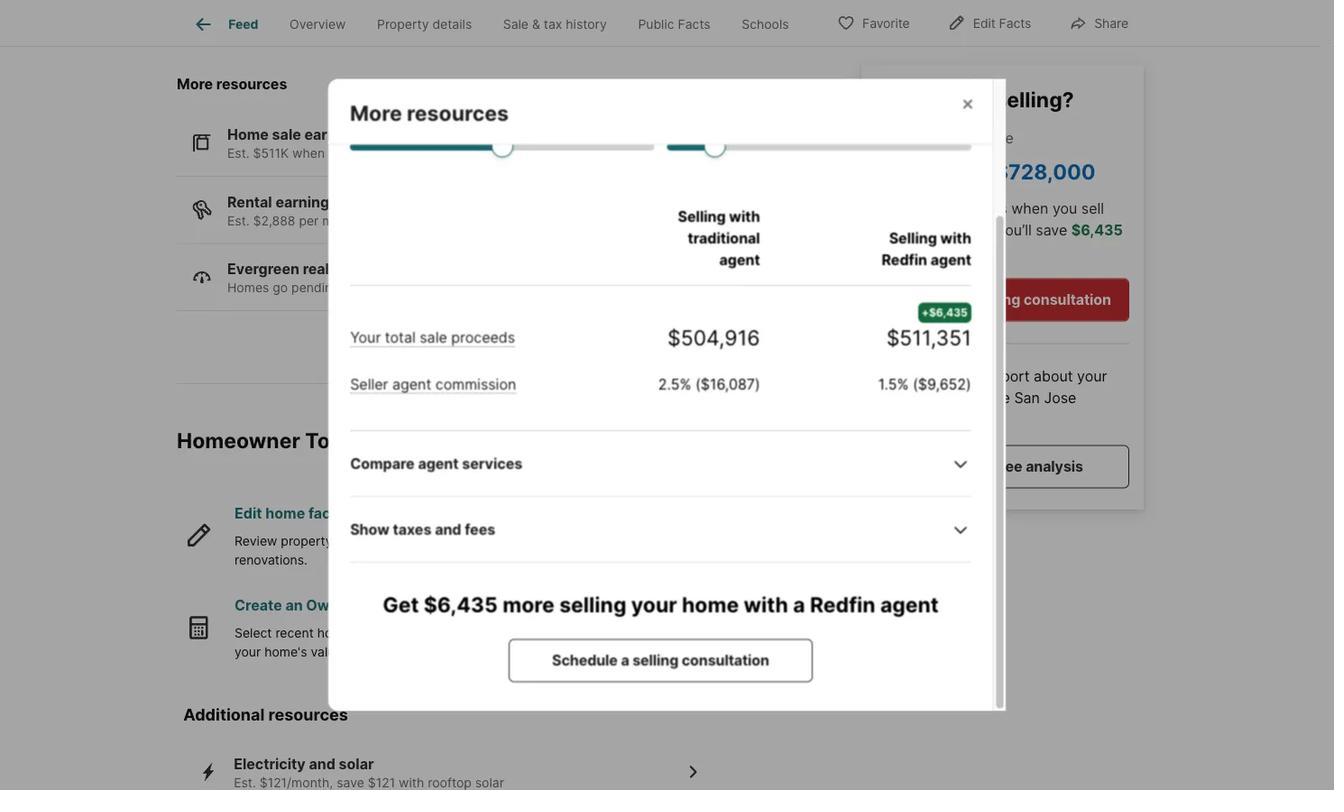 Task type: vqa. For each thing, say whether or not it's contained in the screenshot.
Schedule a selling consultation link consultation
yes



Task type: describe. For each thing, give the bounding box(es) containing it.
selling?
[[995, 87, 1074, 112]]

$2,888
[[253, 213, 295, 228]]

your inside get an in-depth report about your home value and the
[[1077, 367, 1107, 385]]

show
[[350, 520, 389, 538]]

photos
[[647, 533, 689, 548]]

redfin.
[[909, 221, 957, 239]]

2.5%
[[658, 375, 691, 393]]

view
[[563, 596, 598, 614]]

analysis
[[1026, 458, 1083, 475]]

fees
[[464, 520, 495, 538]]

none text field inside more resources 'dialog'
[[365, 88, 639, 110]]

schedule a selling consultation for schedule a selling consultation link
[[552, 652, 769, 669]]

show taxes and fees button
[[350, 497, 971, 563]]

home up the property
[[265, 504, 305, 522]]

your inside track your estimate and nearby sale activity.
[[600, 625, 626, 640]]

on
[[408, 213, 423, 228]]

based
[[367, 213, 404, 228]]

est. inside home sale earnings est. $511k when you sell with redfin
[[227, 146, 250, 161]]

sell inside reach more buyers when you sell with redfin. plus, you'll save
[[1081, 200, 1104, 217]]

jose
[[1044, 389, 1076, 407]]

reach more buyers when you sell with redfin. plus, you'll save
[[876, 200, 1104, 239]]

&
[[532, 16, 540, 32]]

redfin inside selling with redfin agent
[[881, 251, 927, 268]]

$511,351
[[886, 325, 971, 350]]

estimate inside the select recent home sales to estimate your home's value.
[[404, 625, 455, 640]]

estimate
[[357, 596, 419, 614]]

request
[[922, 458, 980, 475]]

favorite
[[862, 16, 910, 31]]

compare agent services
[[350, 454, 522, 472]]

an for create
[[285, 596, 303, 614]]

edit facts button
[[932, 4, 1047, 41]]

get $6,435 more selling your home with a redfin agent
[[382, 592, 938, 617]]

est. inside the rental earnings est. $2,888 per month, based on comparable rentals
[[227, 213, 250, 228]]

with inside reach more buyers when you sell with redfin. plus, you'll save
[[876, 221, 905, 239]]

selling for traditional
[[677, 208, 725, 225]]

get for get an in-depth report about your home value and the
[[876, 367, 900, 385]]

market
[[381, 260, 430, 278]]

favorite button
[[822, 4, 925, 41]]

Outstanding mortgage slider range field
[[666, 135, 971, 157]]

more inside reach more buyers when you sell with redfin. plus, you'll save
[[922, 200, 957, 217]]

$6,435 in fees.
[[876, 221, 1123, 260]]

property
[[281, 533, 332, 548]]

0 horizontal spatial selling
[[559, 592, 626, 617]]

details inside tab
[[432, 16, 472, 32]]

home inside the select recent home sales to estimate your home's value.
[[317, 625, 351, 640]]

1.5% ($9,652)
[[878, 375, 971, 393]]

electricity and solar
[[234, 755, 374, 773]]

commission
[[435, 375, 516, 393]]

plus,
[[961, 221, 993, 239]]

and inside track your estimate and nearby sale activity.
[[685, 625, 707, 640]]

seller agent commission
[[350, 375, 516, 393]]

get an in-depth report about your home value and the
[[876, 367, 1107, 407]]

earnings inside the rental earnings est. $2,888 per month, based on comparable rentals
[[276, 193, 338, 211]]

public facts
[[638, 16, 711, 32]]

in inside evergreen real estate market homes go pending in 15 days
[[343, 280, 354, 296]]

estate
[[333, 260, 377, 278]]

–
[[980, 159, 990, 184]]

reach
[[876, 200, 918, 217]]

private.
[[563, 552, 608, 567]]

services
[[462, 454, 522, 472]]

recent
[[275, 625, 314, 640]]

sale inside more resources 'dialog'
[[419, 329, 447, 346]]

edit for edit home facts
[[235, 504, 262, 522]]

value
[[918, 389, 954, 407]]

homes
[[227, 280, 269, 296]]

when inside home sale earnings est. $511k when you sell with redfin
[[292, 146, 325, 161]]

a for schedule a selling consultation link
[[620, 652, 629, 669]]

1.5%
[[878, 375, 908, 393]]

15
[[357, 280, 371, 296]]

sale inside home sale earnings est. $511k when you sell with redfin
[[272, 126, 301, 144]]

schedule for schedule a selling consultation button
[[894, 291, 960, 308]]

facts for edit facts
[[999, 16, 1031, 31]]

resources for home sale earnings
[[216, 75, 287, 93]]

selling with redfin agent
[[881, 229, 971, 268]]

sales
[[354, 625, 385, 640]]

them
[[743, 533, 774, 548]]

home inside get an in-depth report about your home value and the
[[876, 389, 914, 407]]

with inside home sale earnings est. $511k when you sell with redfin
[[377, 146, 403, 161]]

rentals
[[500, 213, 541, 228]]

rental
[[227, 193, 272, 211]]

review property details and add renovations.
[[235, 533, 428, 567]]

you inside home sale earnings est. $511k when you sell with redfin
[[328, 146, 350, 161]]

selling for redfin
[[889, 229, 937, 247]]

seller
[[350, 375, 388, 393]]

1 owner from the left
[[306, 596, 353, 614]]

home
[[227, 126, 269, 144]]

your total sale proceeds link
[[350, 329, 515, 347]]

review
[[235, 533, 277, 548]]

home inside more resources 'dialog'
[[681, 592, 738, 617]]

selling with traditional agent
[[677, 208, 760, 268]]

2.5% ($16,087)
[[658, 375, 760, 393]]

seller agent commission link
[[350, 375, 516, 394]]

estimated
[[876, 129, 944, 146]]

public facts tab
[[623, 3, 726, 46]]

schools tab
[[726, 3, 804, 46]]

when inside reach more buyers when you sell with redfin. plus, you'll save
[[1011, 200, 1049, 217]]

agent inside selling with redfin agent
[[930, 251, 971, 268]]

evergreen
[[227, 260, 299, 278]]

home's
[[264, 644, 307, 659]]

history
[[566, 16, 607, 32]]

your inside the select recent home sales to estimate your home's value.
[[235, 644, 261, 659]]

a for request a free analysis button
[[983, 458, 991, 475]]

select recent home sales to estimate your home's value.
[[235, 625, 455, 659]]

show taxes and fees
[[350, 520, 495, 538]]

more resources element
[[350, 79, 530, 127]]

consultation for schedule a selling consultation button
[[1024, 291, 1111, 308]]

pending
[[291, 280, 340, 296]]

selling for schedule a selling consultation button
[[974, 291, 1020, 308]]

$6,435 inside the $6,435 in fees.
[[1071, 221, 1123, 239]]

with inside selling with redfin agent
[[940, 229, 971, 247]]

report
[[988, 367, 1030, 385]]

consultation for schedule a selling consultation link
[[681, 652, 769, 669]]

renovations.
[[235, 552, 308, 567]]

add
[[405, 533, 428, 548]]

agent inside selling with traditional agent
[[719, 251, 760, 268]]

save
[[1036, 221, 1067, 239]]

estimate inside track your estimate and nearby sale activity.
[[629, 625, 681, 640]]

+
[[921, 306, 929, 319]]

thinking of selling?
[[876, 87, 1074, 112]]

and inside dropdown button
[[434, 520, 461, 538]]

agent inside dropdown button
[[418, 454, 458, 472]]

proceeds
[[451, 329, 515, 346]]

sale
[[503, 16, 529, 32]]



Task type: locate. For each thing, give the bounding box(es) containing it.
more resources inside 'dialog'
[[350, 101, 508, 126]]

0 vertical spatial schedule
[[894, 291, 960, 308]]

estimate right to
[[404, 625, 455, 640]]

track
[[563, 625, 596, 640]]

activity.
[[563, 644, 609, 659]]

in left fees.
[[876, 243, 888, 260]]

resources up home
[[216, 75, 287, 93]]

more inside more resources 'dialog'
[[502, 592, 554, 617]]

you up save
[[1053, 200, 1077, 217]]

schedule a selling consultation down the $6,435 in fees.
[[894, 291, 1111, 308]]

2 vertical spatial selling
[[632, 652, 678, 669]]

0 horizontal spatial edit
[[235, 504, 262, 522]]

estimate down get $6,435 more selling your home with a redfin agent
[[629, 625, 681, 640]]

home left value
[[876, 389, 914, 407]]

1 vertical spatial more
[[502, 592, 554, 617]]

sale & tax history tab
[[488, 3, 623, 46]]

1 horizontal spatial more resources
[[350, 101, 508, 126]]

san
[[1014, 389, 1040, 407]]

schedule a selling consultation inside more resources 'dialog'
[[552, 652, 769, 669]]

with inside selling with traditional agent
[[729, 208, 760, 225]]

agent
[[719, 251, 760, 268], [930, 251, 971, 268], [392, 375, 431, 393], [418, 454, 458, 472], [880, 592, 938, 617]]

1 vertical spatial resources
[[406, 101, 508, 126]]

sale & tax history
[[503, 16, 607, 32]]

redfin
[[406, 146, 444, 161], [881, 251, 927, 268], [809, 592, 875, 617]]

Home sale price slider range field
[[350, 135, 654, 157]]

1 vertical spatial more resources
[[350, 101, 508, 126]]

taxes
[[392, 520, 431, 538]]

1 vertical spatial sell
[[1081, 200, 1104, 217]]

get left in-
[[876, 367, 900, 385]]

2 horizontal spatial $6,435
[[1071, 221, 1123, 239]]

sell up the rental earnings est. $2,888 per month, based on comparable rentals
[[354, 146, 374, 161]]

1 vertical spatial get
[[382, 592, 418, 617]]

0 vertical spatial edit
[[973, 16, 996, 31]]

edit up 'review'
[[235, 504, 262, 522]]

sell inside home sale earnings est. $511k when you sell with redfin
[[354, 146, 374, 161]]

schedule a selling consultation down get $6,435 more selling your home with a redfin agent
[[552, 652, 769, 669]]

buyers
[[961, 200, 1007, 217]]

homeowner tools
[[177, 428, 360, 453]]

1 vertical spatial when
[[1011, 200, 1049, 217]]

2 owner from the left
[[602, 596, 649, 614]]

1 vertical spatial schedule a selling consultation
[[552, 652, 769, 669]]

more resources up home
[[177, 75, 287, 93]]

per
[[299, 213, 319, 228]]

a for schedule a selling consultation button
[[963, 291, 971, 308]]

your inside more resources 'dialog'
[[631, 592, 677, 617]]

update
[[563, 533, 607, 548]]

a inside schedule a selling consultation button
[[963, 291, 971, 308]]

your up track your estimate and nearby sale activity.
[[631, 592, 677, 617]]

and left fees
[[434, 520, 461, 538]]

details down facts
[[336, 533, 375, 548]]

0 horizontal spatial schedule a selling consultation
[[552, 652, 769, 669]]

overview tab
[[274, 3, 361, 46]]

schedule inside button
[[894, 291, 960, 308]]

home left photos
[[610, 533, 644, 548]]

resources for electricity and solar
[[268, 704, 348, 724]]

0 vertical spatial redfin
[[406, 146, 444, 161]]

an inside get an in-depth report about your home value and the
[[904, 367, 921, 385]]

get inside more resources 'dialog'
[[382, 592, 418, 617]]

create
[[235, 596, 282, 614]]

0 horizontal spatial more
[[502, 592, 554, 617]]

2 vertical spatial redfin
[[809, 592, 875, 617]]

your up activity.
[[600, 625, 626, 640]]

0 horizontal spatial $6,435
[[423, 592, 497, 617]]

1 horizontal spatial more
[[350, 101, 402, 126]]

home up nearby
[[681, 592, 738, 617]]

selling right + $6,435
[[974, 291, 1020, 308]]

1 vertical spatial consultation
[[681, 652, 769, 669]]

share button
[[1054, 4, 1144, 41]]

1 horizontal spatial an
[[904, 367, 921, 385]]

consultation inside schedule a selling consultation link
[[681, 652, 769, 669]]

est. down home
[[227, 146, 250, 161]]

home inside update home photos or make them private.
[[610, 533, 644, 548]]

0 vertical spatial $6,435
[[1071, 221, 1123, 239]]

earnings inside home sale earnings est. $511k when you sell with redfin
[[304, 126, 366, 144]]

rental earnings est. $2,888 per month, based on comparable rentals
[[227, 193, 541, 228]]

an up "recent"
[[285, 596, 303, 614]]

free
[[995, 458, 1022, 475]]

$504,916
[[667, 325, 760, 350]]

and inside get an in-depth report about your home value and the
[[958, 389, 984, 407]]

consultation inside schedule a selling consultation button
[[1024, 291, 1111, 308]]

compare agent services button
[[350, 431, 971, 497]]

1 est. from the top
[[227, 146, 250, 161]]

your down select
[[235, 644, 261, 659]]

sale
[[272, 126, 301, 144], [948, 129, 976, 146], [419, 329, 447, 346], [755, 625, 779, 640]]

1 vertical spatial earnings
[[276, 193, 338, 211]]

or
[[692, 533, 704, 548]]

a inside request a free analysis button
[[983, 458, 991, 475]]

facts up selling?
[[999, 16, 1031, 31]]

consultation down save
[[1024, 291, 1111, 308]]

more resources up home sale price slider range field
[[350, 101, 508, 126]]

with up the rental earnings est. $2,888 per month, based on comparable rentals
[[377, 146, 403, 161]]

in
[[876, 243, 888, 260], [343, 280, 354, 296]]

1 vertical spatial edit
[[235, 504, 262, 522]]

more inside 'dialog'
[[350, 101, 402, 126]]

0 vertical spatial more
[[177, 75, 213, 93]]

home up value.
[[317, 625, 351, 640]]

an left in-
[[904, 367, 921, 385]]

sell down $728,000
[[1081, 200, 1104, 217]]

$511k
[[253, 146, 289, 161]]

1 horizontal spatial selling
[[889, 229, 937, 247]]

your
[[350, 329, 381, 346]]

0 vertical spatial selling
[[677, 208, 725, 225]]

2 horizontal spatial redfin
[[881, 251, 927, 268]]

details inside review property details and add renovations.
[[336, 533, 375, 548]]

0 vertical spatial more resources
[[177, 75, 287, 93]]

1 horizontal spatial schedule
[[894, 291, 960, 308]]

1 vertical spatial selling
[[559, 592, 626, 617]]

0 horizontal spatial in
[[343, 280, 354, 296]]

schedule
[[894, 291, 960, 308], [552, 652, 617, 669]]

2 horizontal spatial selling
[[974, 291, 1020, 308]]

when right $511k
[[292, 146, 325, 161]]

1 estimate from the left
[[404, 625, 455, 640]]

sale right nearby
[[755, 625, 779, 640]]

facts right public
[[678, 16, 711, 32]]

home
[[876, 389, 914, 407], [265, 504, 305, 522], [610, 533, 644, 548], [681, 592, 738, 617], [317, 625, 351, 640]]

0 vertical spatial sell
[[354, 146, 374, 161]]

selling down view owner dashboard link
[[632, 652, 678, 669]]

and inside button
[[309, 755, 335, 773]]

0 horizontal spatial details
[[336, 533, 375, 548]]

tab list containing feed
[[177, 0, 819, 46]]

and inside review property details and add renovations.
[[379, 533, 401, 548]]

schedule a selling consultation button
[[876, 278, 1129, 321]]

sale up $511k
[[272, 126, 301, 144]]

more up 'redfin.'
[[922, 200, 957, 217]]

schedule up $511,351
[[894, 291, 960, 308]]

1 horizontal spatial consultation
[[1024, 291, 1111, 308]]

request a free analysis
[[922, 458, 1083, 475]]

create an owner estimate
[[235, 596, 419, 614]]

$6,435 for + $6,435
[[929, 306, 967, 319]]

facts
[[308, 504, 344, 522]]

1 horizontal spatial estimate
[[629, 625, 681, 640]]

edit for edit facts
[[973, 16, 996, 31]]

($9,652)
[[912, 375, 971, 393]]

$6,435
[[1071, 221, 1123, 239], [929, 306, 967, 319], [423, 592, 497, 617]]

0 horizontal spatial an
[[285, 596, 303, 614]]

resources up the electricity and solar
[[268, 704, 348, 724]]

$6,435 right save
[[1071, 221, 1123, 239]]

earnings up month,
[[304, 126, 366, 144]]

request a free analysis button
[[876, 445, 1129, 488]]

0 horizontal spatial when
[[292, 146, 325, 161]]

more down feed 'link'
[[177, 75, 213, 93]]

details
[[432, 16, 472, 32], [336, 533, 375, 548]]

get
[[876, 367, 900, 385], [382, 592, 418, 617]]

None text field
[[365, 88, 639, 110]]

and left add
[[379, 533, 401, 548]]

feed
[[228, 16, 258, 32]]

sale right "total" on the left top
[[419, 329, 447, 346]]

0 vertical spatial more
[[922, 200, 957, 217]]

facts for public facts
[[678, 16, 711, 32]]

edit home facts
[[235, 504, 344, 522]]

schedule for schedule a selling consultation link
[[552, 652, 617, 669]]

1 horizontal spatial more
[[922, 200, 957, 217]]

with up traditional
[[729, 208, 760, 225]]

details right "property"
[[432, 16, 472, 32]]

1 horizontal spatial owner
[[602, 596, 649, 614]]

0 horizontal spatial schedule
[[552, 652, 617, 669]]

comparable
[[426, 213, 497, 228]]

you up month,
[[328, 146, 350, 161]]

1 horizontal spatial details
[[432, 16, 472, 32]]

schedule a selling consultation inside button
[[894, 291, 1111, 308]]

additional
[[183, 704, 265, 724]]

0 vertical spatial an
[[904, 367, 921, 385]]

0 vertical spatial you
[[328, 146, 350, 161]]

0 horizontal spatial sell
[[354, 146, 374, 161]]

you
[[328, 146, 350, 161], [1053, 200, 1077, 217]]

1 vertical spatial details
[[336, 533, 375, 548]]

a inside schedule a selling consultation link
[[620, 652, 629, 669]]

schedule inside more resources 'dialog'
[[552, 652, 617, 669]]

0 horizontal spatial facts
[[678, 16, 711, 32]]

facts inside tab
[[678, 16, 711, 32]]

additional resources
[[183, 704, 348, 724]]

resources up home sale price slider range field
[[406, 101, 508, 126]]

0 vertical spatial earnings
[[304, 126, 366, 144]]

month,
[[322, 213, 364, 228]]

1 vertical spatial est.
[[227, 213, 250, 228]]

1 horizontal spatial edit
[[973, 16, 996, 31]]

1 vertical spatial you
[[1053, 200, 1077, 217]]

1 vertical spatial redfin
[[881, 251, 927, 268]]

and down dashboard
[[685, 625, 707, 640]]

update home photos or make them private.
[[563, 533, 774, 567]]

value.
[[311, 644, 346, 659]]

1 horizontal spatial in
[[876, 243, 888, 260]]

1 horizontal spatial get
[[876, 367, 900, 385]]

owner right view
[[602, 596, 649, 614]]

get inside get an in-depth report about your home value and the
[[876, 367, 900, 385]]

redfin inside home sale earnings est. $511k when you sell with redfin
[[406, 146, 444, 161]]

resources inside 'dialog'
[[406, 101, 508, 126]]

0 vertical spatial details
[[432, 16, 472, 32]]

evergreen real estate market homes go pending in 15 days
[[227, 260, 430, 296]]

property details tab
[[361, 3, 488, 46]]

with up nearby
[[743, 592, 788, 617]]

0 horizontal spatial owner
[[306, 596, 353, 614]]

schedule a selling consultation link
[[508, 639, 812, 682]]

traditional
[[687, 229, 760, 247]]

$728,000
[[995, 159, 1096, 184]]

0 vertical spatial in
[[876, 243, 888, 260]]

0 horizontal spatial consultation
[[681, 652, 769, 669]]

in inside the $6,435 in fees.
[[876, 243, 888, 260]]

the
[[988, 389, 1010, 407]]

an for get
[[904, 367, 921, 385]]

more left view
[[502, 592, 554, 617]]

dashboard
[[652, 596, 729, 614]]

about
[[1034, 367, 1073, 385]]

0 horizontal spatial more
[[177, 75, 213, 93]]

with down reach
[[876, 221, 905, 239]]

2 vertical spatial resources
[[268, 704, 348, 724]]

0 vertical spatial resources
[[216, 75, 287, 93]]

and left solar
[[309, 755, 335, 773]]

sell
[[354, 146, 374, 161], [1081, 200, 1104, 217]]

0 vertical spatial consultation
[[1024, 291, 1111, 308]]

to
[[388, 625, 400, 640]]

you'll
[[997, 221, 1032, 239]]

schedule a selling consultation for schedule a selling consultation button
[[894, 291, 1111, 308]]

property
[[377, 16, 429, 32]]

earnings up per
[[276, 193, 338, 211]]

more up home sale earnings est. $511k when you sell with redfin
[[350, 101, 402, 126]]

price
[[980, 129, 1014, 146]]

0 horizontal spatial get
[[382, 592, 418, 617]]

+ $6,435
[[921, 306, 967, 319]]

0 vertical spatial schedule a selling consultation
[[894, 291, 1111, 308]]

2 est. from the top
[[227, 213, 250, 228]]

0 vertical spatial when
[[292, 146, 325, 161]]

1 vertical spatial schedule
[[552, 652, 617, 669]]

overview
[[290, 16, 346, 32]]

selling for schedule a selling consultation link
[[632, 652, 678, 669]]

edit inside button
[[973, 16, 996, 31]]

san jose
[[1014, 389, 1076, 407]]

1 horizontal spatial schedule a selling consultation
[[894, 291, 1111, 308]]

selling inside selling with traditional agent
[[677, 208, 725, 225]]

selling up traditional
[[677, 208, 725, 225]]

0 horizontal spatial estimate
[[404, 625, 455, 640]]

$6,435 for get $6,435 more selling your home with a redfin agent
[[423, 592, 497, 617]]

and down depth
[[958, 389, 984, 407]]

get for get $6,435 more selling your home with a redfin agent
[[382, 592, 418, 617]]

1 horizontal spatial sell
[[1081, 200, 1104, 217]]

sale inside track your estimate and nearby sale activity.
[[755, 625, 779, 640]]

0 horizontal spatial you
[[328, 146, 350, 161]]

tab list
[[177, 0, 819, 46]]

1 vertical spatial in
[[343, 280, 354, 296]]

1 vertical spatial selling
[[889, 229, 937, 247]]

1 horizontal spatial facts
[[999, 16, 1031, 31]]

in left 15 at the left of the page
[[343, 280, 354, 296]]

2 vertical spatial $6,435
[[423, 592, 497, 617]]

create an owner estimate link
[[235, 596, 419, 614]]

selling inside button
[[974, 291, 1020, 308]]

1 horizontal spatial you
[[1053, 200, 1077, 217]]

selling down reach
[[889, 229, 937, 247]]

more resources dialog
[[328, 0, 1006, 711]]

$6,435 right "estimate"
[[423, 592, 497, 617]]

facts inside button
[[999, 16, 1031, 31]]

2 estimate from the left
[[629, 625, 681, 640]]

sale left the price
[[948, 129, 976, 146]]

tools
[[305, 428, 360, 453]]

an
[[904, 367, 921, 385], [285, 596, 303, 614]]

you inside reach more buyers when you sell with redfin. plus, you'll save
[[1053, 200, 1077, 217]]

schedule down "track"
[[552, 652, 617, 669]]

edit up of
[[973, 16, 996, 31]]

selling up "track"
[[559, 592, 626, 617]]

0 horizontal spatial redfin
[[406, 146, 444, 161]]

with down buyers
[[940, 229, 971, 247]]

0 vertical spatial selling
[[974, 291, 1020, 308]]

1 horizontal spatial when
[[1011, 200, 1049, 217]]

property details
[[377, 16, 472, 32]]

edit facts
[[973, 16, 1031, 31]]

est.
[[227, 146, 250, 161], [227, 213, 250, 228]]

nearby
[[710, 625, 752, 640]]

est. down rental
[[227, 213, 250, 228]]

when up 'you'll'
[[1011, 200, 1049, 217]]

1 vertical spatial an
[[285, 596, 303, 614]]

compare
[[350, 454, 414, 472]]

feed link
[[192, 14, 258, 35]]

0 horizontal spatial more resources
[[177, 75, 287, 93]]

1 horizontal spatial $6,435
[[929, 306, 967, 319]]

1 horizontal spatial selling
[[632, 652, 678, 669]]

view owner dashboard link
[[563, 596, 729, 614]]

1 vertical spatial $6,435
[[929, 306, 967, 319]]

electricity
[[234, 755, 306, 773]]

depth
[[943, 367, 984, 385]]

1 vertical spatial more
[[350, 101, 402, 126]]

get up to
[[382, 592, 418, 617]]

your right about
[[1077, 367, 1107, 385]]

0 vertical spatial get
[[876, 367, 900, 385]]

0 vertical spatial est.
[[227, 146, 250, 161]]

selling inside selling with redfin agent
[[889, 229, 937, 247]]

your total sale proceeds
[[350, 329, 515, 346]]

$6,435 up $511,351
[[929, 306, 967, 319]]

in-
[[925, 367, 943, 385]]

0 horizontal spatial selling
[[677, 208, 725, 225]]

consultation down nearby
[[681, 652, 769, 669]]

1 horizontal spatial redfin
[[809, 592, 875, 617]]

owner up the select recent home sales to estimate your home's value.
[[306, 596, 353, 614]]



